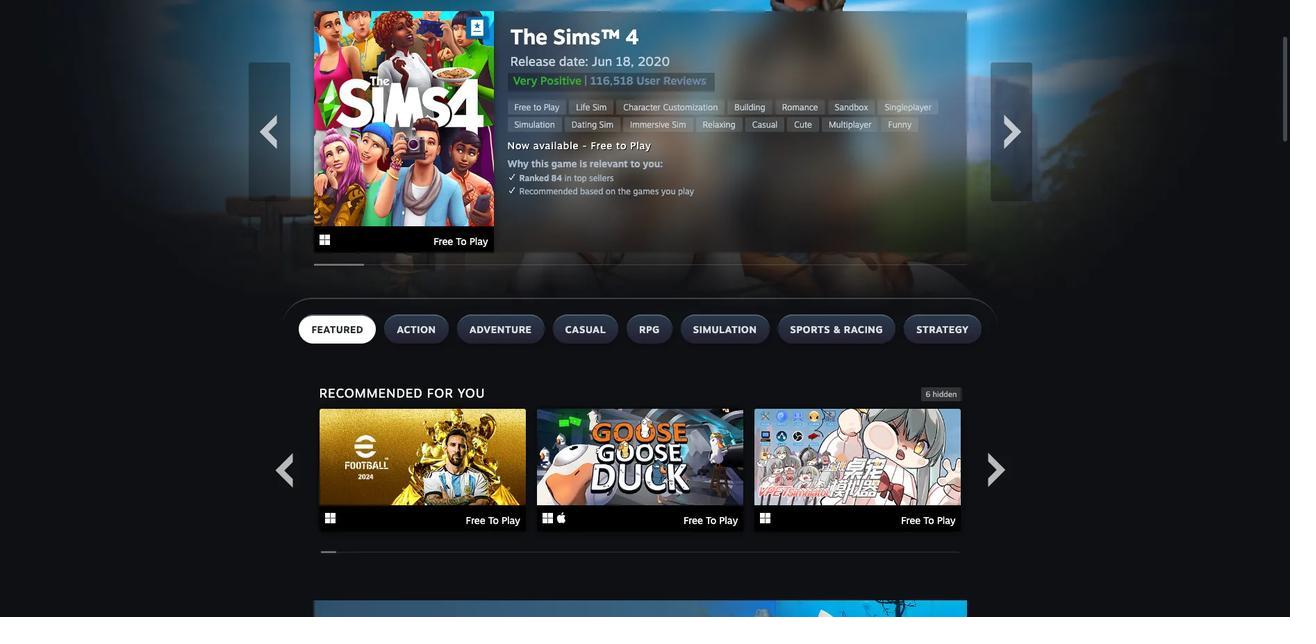 Task type: describe. For each thing, give the bounding box(es) containing it.
|
[[585, 74, 587, 88]]

sims™
[[553, 24, 620, 49]]

sandbox link
[[828, 100, 875, 115]]

0 vertical spatial to
[[534, 102, 541, 113]]

very
[[513, 74, 537, 88]]

&
[[834, 324, 841, 336]]

romance
[[782, 102, 818, 113]]

singleplayer
[[885, 102, 932, 113]]

2020
[[638, 54, 670, 69]]

free to play link
[[508, 100, 567, 115]]

recommended for you
[[319, 386, 485, 401]]

recommended based on the games you play
[[519, 186, 694, 197]]

strategy
[[917, 324, 969, 336]]

action
[[397, 324, 436, 336]]

-
[[583, 140, 588, 151]]

building
[[735, 102, 766, 113]]

the sims™ 4 image
[[314, 11, 494, 227]]

singleplayer simulation
[[515, 102, 932, 130]]

free to play for 'vpet simulator' image
[[901, 515, 956, 527]]

ranked 84 in top sellers
[[519, 173, 614, 183]]

play
[[678, 186, 694, 197]]

racing
[[844, 324, 883, 336]]

0 vertical spatial casual
[[752, 120, 778, 130]]

cute link
[[788, 117, 819, 132]]

previous image for bottommost next image
[[267, 453, 301, 488]]

vpet simulator image
[[755, 409, 961, 506]]

character customization link
[[617, 100, 725, 115]]

jun
[[592, 54, 612, 69]]

featured
[[312, 324, 364, 336]]

now available - free to play
[[508, 140, 652, 151]]

simulation link
[[508, 117, 562, 132]]

immersive sim
[[630, 120, 686, 130]]

in
[[565, 173, 572, 183]]

life
[[576, 102, 590, 113]]

now
[[508, 140, 530, 151]]

cute
[[795, 120, 812, 130]]

immersive
[[630, 120, 670, 130]]

sim for immersive sim
[[672, 120, 686, 130]]

0 horizontal spatial casual
[[565, 324, 606, 336]]

character
[[624, 102, 661, 113]]

free to play for efootball™ 2024 image
[[466, 515, 520, 527]]

building link
[[728, 100, 773, 115]]

relaxing
[[703, 120, 736, 130]]

game
[[551, 158, 577, 170]]

to for goose goose duck image
[[706, 515, 717, 527]]

funny
[[888, 120, 912, 130]]

18,
[[616, 54, 634, 69]]

life sim
[[576, 102, 607, 113]]

casual link
[[745, 117, 785, 132]]

immersive sim link
[[623, 117, 693, 132]]

free to play for goose goose duck image
[[684, 515, 738, 527]]

2 horizontal spatial to
[[631, 158, 640, 170]]

previous image for the topmost next image
[[251, 115, 285, 149]]

life sim link
[[569, 100, 614, 115]]

dating
[[572, 120, 597, 130]]



Task type: vqa. For each thing, say whether or not it's contained in the screenshot.
middle (
no



Task type: locate. For each thing, give the bounding box(es) containing it.
the sims™ 4 release date: jun 18, 2020 very positive | 116,518 user reviews
[[510, 24, 707, 88]]

1 vertical spatial to
[[616, 140, 627, 151]]

0 vertical spatial simulation
[[515, 120, 555, 130]]

reviews
[[664, 74, 707, 88]]

you:
[[643, 158, 663, 170]]

sim for life sim
[[593, 102, 607, 113]]

free
[[515, 102, 531, 113], [591, 140, 613, 151], [434, 236, 453, 248], [466, 515, 486, 527], [684, 515, 703, 527], [901, 515, 921, 527]]

user
[[637, 74, 660, 88]]

based
[[580, 186, 603, 197]]

dating sim
[[572, 120, 614, 130]]

release
[[510, 54, 556, 69]]

the sims™ 4 link
[[510, 24, 715, 49]]

casual down building
[[752, 120, 778, 130]]

rpg
[[639, 324, 660, 336]]

1 horizontal spatial casual
[[752, 120, 778, 130]]

multiplayer link
[[822, 117, 879, 132]]

0 vertical spatial recommended
[[519, 186, 578, 197]]

116,518
[[590, 74, 634, 88]]

ranked
[[519, 173, 549, 183]]

simulation inside singleplayer simulation
[[515, 120, 555, 130]]

the
[[618, 186, 631, 197]]

you
[[458, 386, 485, 401]]

games
[[633, 186, 659, 197]]

you
[[661, 186, 676, 197]]

relevant
[[590, 158, 628, 170]]

2 vertical spatial to
[[631, 158, 640, 170]]

84
[[551, 173, 562, 183]]

sports & racing
[[791, 324, 883, 336]]

sim down the character customization
[[672, 120, 686, 130]]

singleplayer link
[[878, 100, 939, 115]]

sports
[[791, 324, 831, 336]]

character customization
[[624, 102, 718, 113]]

on
[[606, 186, 616, 197]]

recommended down 84
[[519, 186, 578, 197]]

sellers
[[589, 173, 614, 183]]

6
[[926, 390, 931, 400]]

play
[[544, 102, 560, 113], [630, 140, 652, 151], [470, 236, 488, 248], [502, 515, 520, 527], [719, 515, 738, 527], [937, 515, 956, 527]]

0 horizontal spatial to
[[534, 102, 541, 113]]

to
[[456, 236, 467, 248], [488, 515, 499, 527], [706, 515, 717, 527], [924, 515, 934, 527]]

sim right dating
[[599, 120, 614, 130]]

6 hidden
[[926, 390, 957, 400]]

4
[[625, 24, 639, 49]]

romance link
[[775, 100, 825, 115]]

to for 'vpet simulator' image
[[924, 515, 934, 527]]

simulation
[[515, 120, 555, 130], [693, 324, 757, 336]]

casual left rpg
[[565, 324, 606, 336]]

efootball™ 2024 image
[[319, 409, 526, 506]]

sandbox
[[835, 102, 868, 113]]

1 horizontal spatial recommended
[[519, 186, 578, 197]]

funny link
[[882, 117, 919, 132]]

sim right life in the left of the page
[[593, 102, 607, 113]]

1 vertical spatial previous image
[[267, 453, 301, 488]]

why
[[508, 158, 529, 170]]

for
[[427, 386, 454, 401]]

recommended for recommended for you
[[319, 386, 423, 401]]

1 vertical spatial casual
[[565, 324, 606, 336]]

available
[[534, 140, 579, 151]]

recommended
[[519, 186, 578, 197], [319, 386, 423, 401]]

casual
[[752, 120, 778, 130], [565, 324, 606, 336]]

to
[[534, 102, 541, 113], [616, 140, 627, 151], [631, 158, 640, 170]]

why this game is relevant to you:
[[508, 158, 663, 170]]

to left you: at the top of the page
[[631, 158, 640, 170]]

adventure
[[470, 324, 532, 336]]

0 vertical spatial previous image
[[251, 115, 285, 149]]

0 horizontal spatial simulation
[[515, 120, 555, 130]]

sim for dating sim
[[599, 120, 614, 130]]

previous image
[[251, 115, 285, 149], [267, 453, 301, 488]]

customization
[[663, 102, 718, 113]]

free to play
[[434, 236, 488, 248], [466, 515, 520, 527], [684, 515, 738, 527], [901, 515, 956, 527]]

next image
[[995, 115, 1030, 149], [979, 453, 1014, 488]]

free to play link
[[314, 11, 494, 255], [319, 409, 526, 534], [537, 409, 744, 534], [755, 409, 961, 534]]

date:
[[559, 54, 589, 69]]

0 vertical spatial next image
[[995, 115, 1030, 149]]

positive
[[540, 74, 582, 88]]

relaxing link
[[696, 117, 743, 132]]

dating sim link
[[565, 117, 621, 132]]

to up simulation link
[[534, 102, 541, 113]]

top
[[574, 173, 587, 183]]

multiplayer
[[829, 120, 872, 130]]

free to play
[[515, 102, 560, 113]]

to for efootball™ 2024 image
[[488, 515, 499, 527]]

1 horizontal spatial to
[[616, 140, 627, 151]]

this
[[531, 158, 549, 170]]

hidden
[[933, 390, 957, 400]]

1 vertical spatial recommended
[[319, 386, 423, 401]]

sim
[[593, 102, 607, 113], [599, 120, 614, 130], [672, 120, 686, 130]]

recommended left for
[[319, 386, 423, 401]]

1 vertical spatial next image
[[979, 453, 1014, 488]]

1 vertical spatial simulation
[[693, 324, 757, 336]]

goose goose duck image
[[537, 409, 744, 506]]

the
[[510, 24, 548, 49]]

to up relevant
[[616, 140, 627, 151]]

is
[[580, 158, 587, 170]]

0 horizontal spatial recommended
[[319, 386, 423, 401]]

1 horizontal spatial simulation
[[693, 324, 757, 336]]

recommended for recommended based on the games you play
[[519, 186, 578, 197]]



